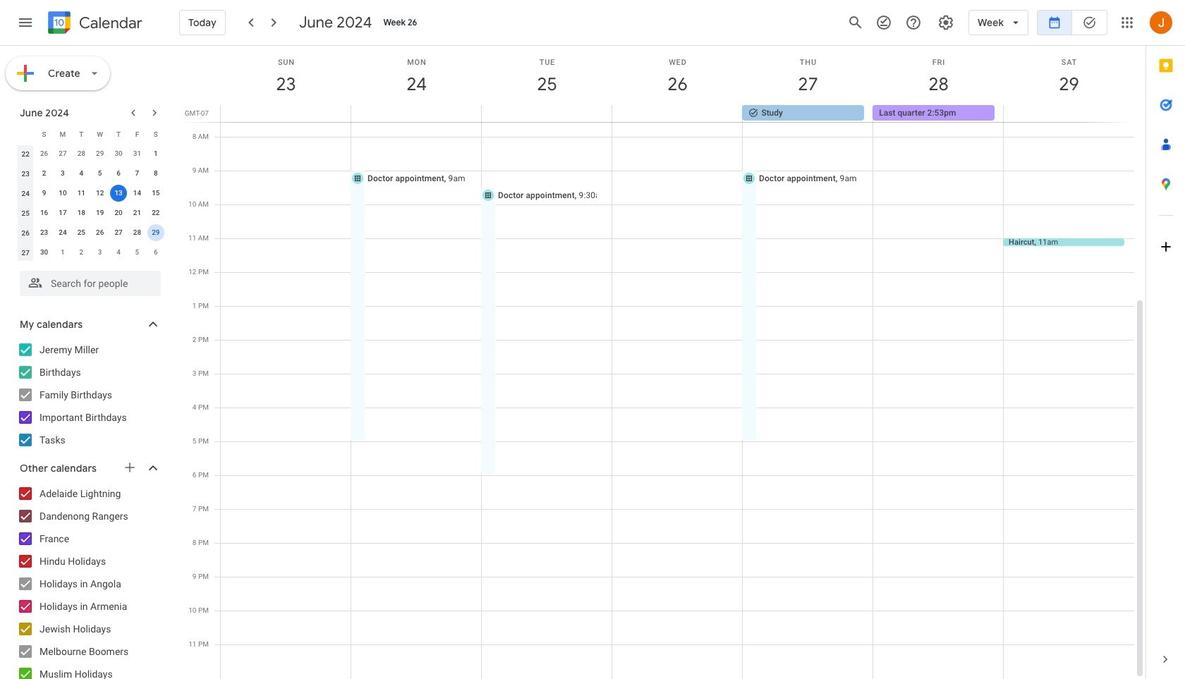 Task type: locate. For each thing, give the bounding box(es) containing it.
6 element
[[110, 165, 127, 182]]

3 element
[[54, 165, 71, 182]]

heading
[[76, 14, 142, 31]]

july 3 element
[[92, 244, 108, 261]]

24 element
[[54, 224, 71, 241]]

row group
[[16, 144, 165, 263]]

calendar element
[[45, 8, 142, 40]]

14 element
[[129, 185, 146, 202]]

july 1 element
[[54, 244, 71, 261]]

11 element
[[73, 185, 90, 202]]

grid
[[181, 46, 1146, 680]]

sunday, june 23 element
[[221, 46, 351, 105]]

tab list
[[1147, 46, 1186, 640]]

25 element
[[73, 224, 90, 241]]

column header
[[16, 124, 35, 144]]

monday, june 24 element
[[351, 46, 482, 105]]

may 30 element
[[110, 145, 127, 162]]

row
[[215, 105, 1146, 122], [16, 124, 165, 144], [16, 144, 165, 164], [16, 164, 165, 184], [16, 184, 165, 203], [16, 203, 165, 223], [16, 223, 165, 243], [16, 243, 165, 263]]

4 element
[[73, 165, 90, 182]]

26 element
[[92, 224, 108, 241]]

tuesday, june 25 element
[[482, 46, 613, 105]]

cell
[[221, 105, 351, 122], [351, 105, 482, 122], [482, 105, 612, 122], [612, 105, 743, 122], [1004, 105, 1134, 122], [109, 184, 128, 203], [147, 223, 165, 243]]

june 2024 grid
[[13, 124, 165, 263]]

may 26 element
[[36, 145, 53, 162]]

18 element
[[73, 205, 90, 222]]

july 5 element
[[129, 244, 146, 261]]

july 4 element
[[110, 244, 127, 261]]

20 element
[[110, 205, 127, 222]]

9 element
[[36, 185, 53, 202]]

add other calendars image
[[123, 461, 137, 475]]

None search field
[[0, 265, 175, 296]]

1 element
[[147, 145, 164, 162]]

main drawer image
[[17, 14, 34, 31]]



Task type: vqa. For each thing, say whether or not it's contained in the screenshot.
July 4 element
yes



Task type: describe. For each thing, give the bounding box(es) containing it.
27 element
[[110, 224, 127, 241]]

thursday, june 27 element
[[743, 46, 874, 105]]

Search for people text field
[[28, 271, 152, 296]]

16 element
[[36, 205, 53, 222]]

july 2 element
[[73, 244, 90, 261]]

30 element
[[36, 244, 53, 261]]

may 29 element
[[92, 145, 108, 162]]

17 element
[[54, 205, 71, 222]]

12 element
[[92, 185, 108, 202]]

19 element
[[92, 205, 108, 222]]

may 27 element
[[54, 145, 71, 162]]

friday, june 28 element
[[874, 46, 1004, 105]]

heading inside calendar element
[[76, 14, 142, 31]]

15 element
[[147, 185, 164, 202]]

8 element
[[147, 165, 164, 182]]

july 6 element
[[147, 244, 164, 261]]

wednesday, june 26 element
[[613, 46, 743, 105]]

my calendars list
[[3, 339, 175, 452]]

10 element
[[54, 185, 71, 202]]

may 28 element
[[73, 145, 90, 162]]

28 element
[[129, 224, 146, 241]]

may 31 element
[[129, 145, 146, 162]]

22 element
[[147, 205, 164, 222]]

23 element
[[36, 224, 53, 241]]

29 element
[[147, 224, 164, 241]]

5 element
[[92, 165, 108, 182]]

2 element
[[36, 165, 53, 182]]

settings menu image
[[938, 14, 955, 31]]

21 element
[[129, 205, 146, 222]]

row group inside june 2024 grid
[[16, 144, 165, 263]]

7 element
[[129, 165, 146, 182]]

13, today element
[[110, 185, 127, 202]]

other calendars list
[[3, 483, 175, 680]]

saturday, june 29 element
[[1004, 46, 1135, 105]]

column header inside june 2024 grid
[[16, 124, 35, 144]]



